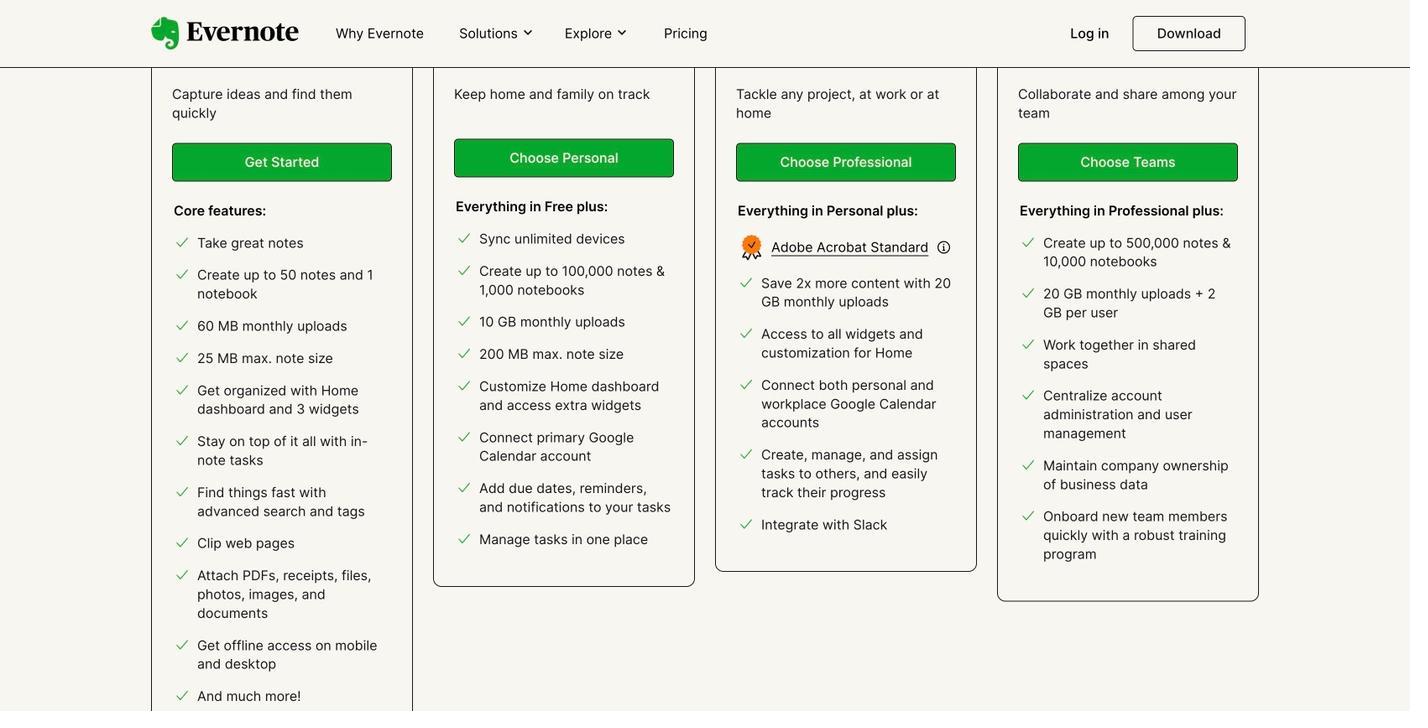 Task type: vqa. For each thing, say whether or not it's contained in the screenshot.
Evernote Logo on the top of page
yes



Task type: describe. For each thing, give the bounding box(es) containing it.
evernote logo image
[[151, 17, 299, 50]]



